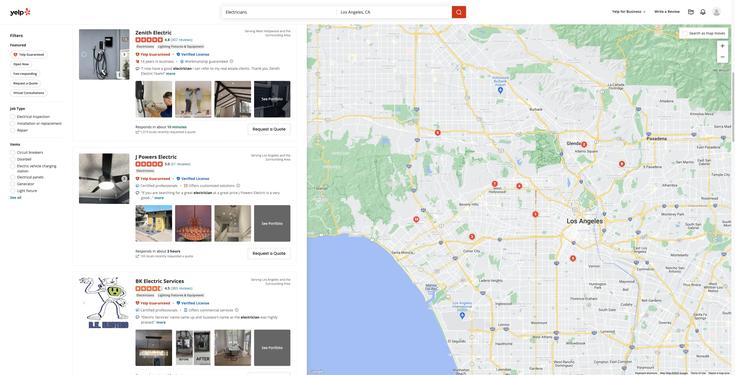 Task type: locate. For each thing, give the bounding box(es) containing it.
i
[[193, 66, 194, 71]]

slideshow element for j
[[79, 154, 130, 204]]

electricians button down 4.8 star rating image
[[136, 44, 155, 49]]

2 serving los angeles and the surrounding area from the top
[[251, 278, 291, 286]]

1 horizontal spatial none field
[[341, 9, 448, 15]]

license up 'commercial'
[[196, 301, 209, 306]]

3 slideshow element from the top
[[79, 278, 130, 329]]

serving for zenith electric
[[245, 29, 255, 33]]

lighting fixtures & equipment down (383 reviews)
[[158, 294, 204, 298]]

option group containing items
[[9, 142, 63, 201]]

yelp up "if at the left bottom of page
[[141, 177, 148, 181]]

yelp guaranteed up 14 years in business
[[141, 52, 170, 57]]

info icon image
[[230, 59, 234, 63], [230, 59, 234, 63], [236, 184, 240, 188], [236, 184, 240, 188], [235, 308, 239, 313], [235, 308, 239, 313]]

2 lighting fixtures & equipment button from the top
[[157, 293, 205, 298]]

yelp guaranteed for bk
[[141, 301, 170, 306]]

1 vertical spatial electrical
[[17, 175, 32, 180]]

panels
[[33, 175, 44, 180]]

0 vertical spatial fixtures
[[171, 44, 183, 49]]

None field
[[226, 9, 333, 15], [341, 9, 448, 15]]

verified up 16 offers custom solutions v2 icon on the left
[[181, 177, 195, 181]]

1 vertical spatial serving
[[251, 153, 262, 158]]

2 lighting fixtures & equipment link from the top
[[157, 293, 205, 298]]

all electrical solutions image
[[490, 179, 500, 189]]

guaranteed up now
[[27, 53, 44, 57]]

reviews)
[[179, 37, 192, 42], [177, 162, 190, 167], [179, 286, 192, 291]]

& down (307 reviews)
[[184, 44, 186, 49]]

guaranteed for zenith
[[149, 52, 170, 57]]

3 see portfolio from the top
[[262, 346, 283, 351]]

verified license button up workmanship
[[181, 52, 209, 57]]

professionals for electric
[[156, 184, 178, 188]]

2 vertical spatial verified
[[181, 301, 195, 306]]

serving west hollywood and the surrounding area
[[245, 29, 291, 37]]

1 vertical spatial electricians button
[[136, 169, 155, 174]]

responds
[[136, 125, 152, 130], [136, 249, 152, 254]]

user actions element
[[609, 6, 729, 37]]

1 portfolio from the top
[[269, 97, 283, 102]]

map region
[[284, 0, 736, 376]]

1 lighting from the top
[[158, 44, 170, 49]]

verified up 16 workmanship guaranteed v2 icon on the top of page
[[181, 52, 195, 57]]

1 horizontal spatial zenith
[[269, 66, 280, 71]]

group
[[718, 41, 729, 63]]

locals
[[149, 130, 157, 134], [146, 255, 154, 259]]

lighting fixtures & equipment button down (307 reviews)
[[157, 44, 205, 49]]

equipment up workmanship
[[187, 44, 204, 49]]

2 angeles from the top
[[268, 278, 279, 282]]

0 vertical spatial los
[[262, 153, 267, 158]]

and for j powers electric
[[280, 153, 285, 158]]

for right searching
[[176, 191, 180, 196]]

lighting down 4.8
[[158, 44, 170, 49]]

0 vertical spatial zenith electric image
[[79, 29, 130, 80]]

2 vertical spatial see portfolio
[[262, 346, 283, 351]]

1 serving los angeles and the surrounding area from the top
[[251, 153, 291, 162]]

2 none field from the left
[[341, 9, 448, 15]]

16 speech v2 image
[[136, 67, 140, 71], [136, 191, 140, 195], [136, 316, 140, 320]]

see portfolio for electric
[[262, 221, 283, 226]]

powers up 5 star rating image
[[139, 154, 157, 161]]

verified license button for zenith electric
[[181, 52, 209, 57]]

1 responds from the top
[[136, 125, 152, 130]]

2 lighting from the top
[[158, 294, 170, 298]]

1 fixtures from the top
[[171, 44, 183, 49]]

1 lighting fixtures & equipment link from the top
[[157, 44, 205, 49]]

0 vertical spatial reviews)
[[179, 37, 192, 42]]

as down services
[[230, 315, 234, 320]]

2 vertical spatial see portfolio link
[[254, 330, 291, 367]]

responds in about 3 hours
[[136, 249, 180, 254]]

powers right price
[[241, 191, 253, 196]]

1 verified from the top
[[181, 52, 195, 57]]

1 vertical spatial j
[[239, 191, 240, 196]]

certified for electric
[[141, 308, 155, 313]]

1 vertical spatial equipment
[[187, 294, 204, 298]]

j powers electric image
[[79, 154, 130, 204]]

maria w. image
[[713, 7, 722, 16]]

recently down responds in about 10 minutes
[[158, 130, 169, 134]]

2 fixtures from the top
[[171, 294, 183, 298]]

0 vertical spatial map
[[707, 31, 714, 35]]

0 vertical spatial as
[[702, 31, 706, 35]]

electrician down 16 workmanship guaranteed v2 icon on the top of page
[[173, 66, 192, 71]]

2 los from the top
[[262, 278, 267, 282]]

quote for j powers electric
[[185, 255, 193, 259]]

and inside serving west hollywood and the surrounding area
[[280, 29, 285, 33]]

electricians link for zenith
[[136, 44, 155, 49]]

fast-responding
[[13, 72, 37, 76]]

16 speech v2 image down 16 certified professionals v2 image
[[136, 316, 140, 320]]

0 vertical spatial electricians
[[137, 44, 154, 49]]

1 vertical spatial lighting
[[158, 294, 170, 298]]

license up workmanship guaranteed
[[196, 52, 209, 57]]

2 vertical spatial more link
[[157, 320, 166, 325]]

2 vertical spatial in
[[153, 249, 156, 254]]

2 vertical spatial surrounding
[[266, 282, 283, 286]]

2 next image from the top
[[121, 300, 128, 307]]

2 area from the top
[[284, 157, 291, 162]]

1 none field from the left
[[226, 9, 333, 15]]

keyboard shortcuts button
[[636, 372, 658, 376]]

surrounding for bk electric services
[[266, 282, 283, 286]]

1 surrounding from the top
[[266, 33, 283, 37]]

offers up the 'up'
[[189, 308, 199, 313]]

0 horizontal spatial great
[[184, 191, 193, 196]]

0 vertical spatial lighting fixtures & equipment
[[158, 44, 204, 49]]

type
[[17, 106, 25, 111]]

surrounding inside serving west hollywood and the surrounding area
[[266, 33, 283, 37]]

for left business
[[621, 9, 626, 14]]

yelp guaranteed button up now
[[10, 51, 47, 59]]

16 verified v2 image
[[176, 53, 180, 57], [176, 302, 180, 306]]

next image
[[121, 176, 128, 182], [121, 300, 128, 307]]

2 vertical spatial more
[[157, 320, 166, 325]]

electricians button down 4.5 star rating image
[[136, 293, 155, 298]]

1 vertical spatial requested
[[167, 255, 182, 259]]

previous image
[[81, 176, 87, 182], [81, 300, 87, 307]]

great
[[184, 191, 193, 196], [220, 191, 229, 196]]

1 vertical spatial serving los angeles and the surrounding area
[[251, 278, 291, 286]]

0 vertical spatial electrician
[[173, 66, 192, 71]]

1 & from the top
[[184, 44, 186, 49]]

3 area from the top
[[284, 282, 291, 286]]

next image for j
[[121, 176, 128, 182]]

electricians link down 5 star rating image
[[136, 169, 155, 174]]

years
[[146, 59, 154, 64]]

equipment for zenith electric
[[187, 44, 204, 49]]

equipment down (383 reviews)
[[187, 294, 204, 298]]

verified license button up 16 commercial services v2 image
[[181, 301, 209, 306]]

yelp left business
[[613, 9, 620, 14]]

electric up station
[[17, 164, 29, 169]]

requested down hours
[[167, 255, 182, 259]]

1 professionals from the top
[[156, 184, 178, 188]]

for inside 'yelp for business' button
[[621, 9, 626, 14]]

0 vertical spatial license
[[196, 52, 209, 57]]

quote
[[274, 2, 286, 8], [29, 81, 38, 86], [274, 127, 286, 132], [274, 251, 286, 257]]

electricians link down 4.8 star rating image
[[136, 44, 155, 49]]

0 vertical spatial next image
[[121, 176, 128, 182]]

lighting fixtures & equipment link for bk electric services
[[157, 293, 205, 298]]

you right thank
[[262, 66, 268, 71]]

reviews) right the (383
[[179, 286, 192, 291]]

4.5 star rating image
[[136, 286, 163, 292]]

0 vertical spatial verified
[[181, 52, 195, 57]]

serving inside serving west hollywood and the surrounding area
[[245, 29, 255, 33]]

electrical panels
[[17, 175, 44, 180]]

reviews) right (307
[[179, 37, 192, 42]]

map for moves
[[707, 31, 714, 35]]

1 equipment from the top
[[187, 44, 204, 49]]

surrounding
[[266, 33, 283, 37], [266, 157, 283, 162], [266, 282, 283, 286]]

1 16 speech v2 image from the top
[[136, 67, 140, 71]]

1 certified from the top
[[141, 184, 155, 188]]

2 certified from the top
[[141, 308, 155, 313]]

search image
[[456, 9, 462, 15]]

notifications image
[[700, 9, 707, 15]]

2 vertical spatial electricians
[[137, 294, 154, 298]]

area inside serving west hollywood and the surrounding area
[[284, 33, 291, 37]]

1 vertical spatial lighting fixtures & equipment button
[[157, 293, 205, 298]]

job
[[10, 106, 16, 111]]

5 star rating image
[[136, 162, 163, 167]]

iconyelpguaranteedbadgesmall image
[[136, 53, 140, 57], [136, 53, 140, 57], [136, 177, 140, 181], [136, 177, 140, 181], [136, 302, 140, 306], [136, 302, 140, 306]]

2 vertical spatial verified license button
[[181, 301, 209, 306]]

angeles for bk electric services
[[268, 278, 279, 282]]

request a quote inside featured group
[[13, 81, 38, 86]]

1 horizontal spatial you
[[262, 66, 268, 71]]

3 portfolio from the top
[[269, 346, 283, 351]]

0 vertical spatial offers
[[189, 184, 199, 188]]

fixtures down (307
[[171, 44, 183, 49]]

serving for bk electric services
[[251, 278, 262, 282]]

1 vertical spatial for
[[176, 191, 180, 196]]

featured group
[[9, 43, 63, 98]]

usamerican electrical services image
[[531, 210, 541, 220]]

2 see portfolio from the top
[[262, 221, 283, 226]]

los for electric
[[262, 153, 267, 158]]

serving los angeles and the surrounding area for bk electric services
[[251, 278, 291, 286]]

verified license up 16 offers custom solutions v2 icon on the left
[[181, 177, 209, 181]]

yelp for bk electric services
[[141, 301, 148, 306]]

verified for bk electric services
[[181, 301, 195, 306]]

professionals up the services'
[[156, 308, 178, 313]]

inspection
[[33, 114, 50, 119]]

zenith right thank
[[269, 66, 280, 71]]

more
[[166, 71, 176, 76], [155, 196, 164, 201], [157, 320, 166, 325]]

zenith up 4.8 star rating image
[[136, 29, 152, 36]]

16 verified v2 image up 16 workmanship guaranteed v2 icon on the top of page
[[176, 53, 180, 57]]

electricians button down 5 star rating image
[[136, 169, 155, 174]]

was
[[261, 315, 267, 320]]

electric up 4.8 link
[[153, 29, 172, 36]]

16 offers custom solutions v2 image
[[184, 184, 188, 188]]

lighting fixtures & equipment down (307 reviews)
[[158, 44, 204, 49]]

virtual consultations
[[13, 91, 44, 95]]

yelp guaranteed button up 'are'
[[141, 177, 170, 181]]

you
[[262, 66, 268, 71], [145, 191, 152, 196]]

google image
[[308, 369, 325, 376]]

request a quote button
[[248, 0, 291, 10], [10, 80, 41, 87], [248, 124, 291, 135], [248, 248, 291, 260]]

0 vertical spatial verified license
[[181, 52, 209, 57]]

locals right the 165
[[146, 255, 154, 259]]

certified professionals up the services'
[[141, 308, 178, 313]]

about left 10
[[157, 125, 166, 130]]

1 horizontal spatial great
[[220, 191, 229, 196]]

as right search
[[702, 31, 706, 35]]

14 years in business
[[141, 59, 174, 64]]

2 verified license from the top
[[181, 177, 209, 181]]

more down 'are'
[[155, 196, 164, 201]]

1 vertical spatial area
[[284, 157, 291, 162]]

1 option group from the top
[[9, 106, 63, 135]]

fixtures
[[171, 44, 183, 49], [171, 294, 183, 298]]

2 electricians button from the top
[[136, 169, 155, 174]]

requested down minutes
[[170, 130, 184, 134]]

16 certified professionals v2 image
[[136, 184, 140, 188]]

surrounding for j powers electric
[[266, 157, 283, 162]]

quote
[[187, 130, 196, 134], [185, 255, 193, 259]]

1 vertical spatial option group
[[9, 142, 63, 201]]

j
[[136, 154, 137, 161], [239, 191, 240, 196]]

guaranteed for bk
[[149, 301, 170, 306]]

1 vertical spatial see portfolio link
[[254, 206, 291, 242]]

yelp guaranteed
[[141, 52, 170, 57], [19, 53, 44, 57], [141, 177, 170, 181], [141, 301, 170, 306]]

lighting fixtures & equipment link down (383 reviews)
[[157, 293, 205, 298]]

in
[[155, 59, 158, 64], [153, 125, 156, 130], [153, 249, 156, 254]]

"electric services' name came up and gustavo's name as the electrician
[[141, 315, 260, 320]]

license up customized on the left of the page
[[196, 177, 209, 181]]

zenith electric image
[[79, 29, 130, 80], [515, 181, 525, 192]]

replacement
[[41, 121, 62, 126]]

0 vertical spatial in
[[155, 59, 158, 64]]

reviews) for bk electric services
[[179, 286, 192, 291]]

1 about from the top
[[157, 125, 166, 130]]

the for bk electric services
[[286, 278, 291, 282]]

16 speech v2 image left "i
[[136, 67, 140, 71]]

2 equipment from the top
[[187, 294, 204, 298]]

great down the solutions
[[220, 191, 229, 196]]

responds for j
[[136, 249, 152, 254]]

business
[[627, 9, 642, 14]]

name down services
[[220, 315, 229, 320]]

0 vertical spatial surrounding
[[266, 33, 283, 37]]

1 see portfolio from the top
[[262, 97, 283, 102]]

2 verified from the top
[[181, 177, 195, 181]]

surrounding for zenith electric
[[266, 33, 283, 37]]

1 vertical spatial electricians link
[[136, 169, 155, 174]]

the
[[286, 29, 291, 33], [286, 153, 291, 158], [286, 278, 291, 282], [235, 315, 240, 320]]

0 horizontal spatial you
[[145, 191, 152, 196]]

about for electric
[[157, 125, 166, 130]]

2 lighting fixtures & equipment from the top
[[158, 294, 204, 298]]

1 vertical spatial electricians
[[137, 169, 154, 173]]

name left came
[[170, 315, 180, 320]]

area
[[284, 33, 291, 37], [284, 157, 291, 162], [284, 282, 291, 286]]

3 electricians button from the top
[[136, 293, 155, 298]]

option group
[[9, 106, 63, 135], [9, 142, 63, 201]]

"i now have a good electrician
[[141, 66, 192, 71]]

verified for zenith electric
[[181, 52, 195, 57]]

1 license from the top
[[196, 52, 209, 57]]

2 license from the top
[[196, 177, 209, 181]]

in up 1,319 locals recently requested a quote
[[153, 125, 156, 130]]

4.8 star rating image
[[136, 37, 163, 42]]

lighting fixtures & equipment link down (307 reviews)
[[157, 44, 205, 49]]

guaranteed up the services'
[[149, 301, 170, 306]]

3 verified license button from the top
[[181, 301, 209, 306]]

zenith
[[136, 29, 152, 36], [269, 66, 280, 71]]

& for bk electric services
[[184, 294, 186, 298]]

1 vertical spatial quote
[[185, 255, 193, 259]]

offers right 16 offers custom solutions v2 icon on the left
[[189, 184, 199, 188]]

1 vertical spatial license
[[196, 177, 209, 181]]

3 surrounding from the top
[[266, 282, 283, 286]]

yelp guaranteed button up the services'
[[141, 301, 170, 306]]

circuit breakers
[[17, 150, 43, 155]]

3 16 speech v2 image from the top
[[136, 316, 140, 320]]

map left moves
[[707, 31, 714, 35]]

verified up 16 commercial services v2 image
[[181, 301, 195, 306]]

0 vertical spatial bk electric services image
[[433, 128, 443, 138]]

responds up 1,319
[[136, 125, 152, 130]]

1 vertical spatial slideshow element
[[79, 154, 130, 204]]

brentwood electrical experts image
[[412, 215, 422, 225]]

yelp up "electric
[[141, 301, 148, 306]]

great down 16 offers custom solutions v2 icon on the left
[[184, 191, 193, 196]]

powers
[[139, 154, 157, 161], [241, 191, 253, 196]]

(383 reviews) link
[[171, 286, 192, 291]]

"if
[[141, 191, 145, 196]]

3 license from the top
[[196, 301, 209, 306]]

professionals for services
[[156, 308, 178, 313]]

guaranteed up 14 years in business
[[149, 52, 170, 57]]

0 vertical spatial lighting fixtures & equipment button
[[157, 44, 205, 49]]

yelp guaranteed button up 14 years in business
[[141, 52, 170, 57]]

1 vertical spatial &
[[184, 294, 186, 298]]

certified
[[141, 184, 155, 188], [141, 308, 155, 313]]

see all
[[10, 196, 21, 200]]

electricians down 4.8 star rating image
[[137, 44, 154, 49]]

0 horizontal spatial name
[[170, 315, 180, 320]]

certified professionals up 'are'
[[141, 184, 178, 188]]

fixtures for zenith electric
[[171, 44, 183, 49]]

reviews) for j powers electric
[[177, 162, 190, 167]]

0 vertical spatial area
[[284, 33, 291, 37]]

responding
[[20, 72, 37, 76]]

the for zenith electric
[[286, 29, 291, 33]]

2 vertical spatial electricians link
[[136, 293, 155, 298]]

1 vertical spatial zenith
[[269, 66, 280, 71]]

2 great from the left
[[220, 191, 229, 196]]

1 vertical spatial los
[[262, 278, 267, 282]]

zenith electric
[[136, 29, 172, 36]]

1 electricians from the top
[[137, 44, 154, 49]]

165 locals recently requested a quote
[[140, 255, 193, 259]]

equipment
[[187, 44, 204, 49], [187, 294, 204, 298]]

1 vertical spatial in
[[153, 125, 156, 130]]

16 verified v2 image
[[176, 177, 180, 181]]

3 electricians link from the top
[[136, 293, 155, 298]]

fast-responding button
[[10, 70, 40, 78]]

verified license for bk electric services
[[181, 301, 209, 306]]

offers customized solutions
[[189, 184, 235, 188]]

electrician left the was
[[241, 315, 260, 320]]

1 vertical spatial angeles
[[268, 278, 279, 282]]

keyboard shortcuts
[[636, 372, 658, 375]]

1 vertical spatial electrician
[[194, 191, 212, 196]]

electrical for electrical panels
[[17, 175, 32, 180]]

2 & from the top
[[184, 294, 186, 298]]

1 slideshow element from the top
[[79, 29, 130, 80]]

2 previous image from the top
[[81, 300, 87, 307]]

& down (383 reviews)
[[184, 294, 186, 298]]

none field find
[[226, 9, 333, 15]]

1 vertical spatial fixtures
[[171, 294, 183, 298]]

5.0 link
[[165, 161, 170, 167]]

1 vertical spatial portfolio
[[269, 221, 283, 226]]

can
[[195, 66, 201, 71]]

more link down the services'
[[157, 320, 166, 325]]

about
[[157, 125, 166, 130], [157, 249, 166, 254]]

guaranteed up 'are'
[[149, 177, 170, 181]]

yelp up 14
[[141, 52, 148, 57]]

east west electric image
[[580, 140, 590, 150]]

slideshow element
[[79, 29, 130, 80], [79, 154, 130, 204], [79, 278, 130, 329]]

more link down 'are'
[[155, 196, 164, 201]]

in right the years
[[155, 59, 158, 64]]

verified license button for bk electric services
[[181, 301, 209, 306]]

the inside serving west hollywood and the surrounding area
[[286, 29, 291, 33]]

1 angeles from the top
[[268, 153, 279, 158]]

1 16 verified v2 image from the top
[[176, 53, 180, 57]]

yelp
[[613, 9, 620, 14], [141, 52, 148, 57], [19, 53, 26, 57], [141, 177, 148, 181], [141, 301, 148, 306]]

all
[[17, 196, 21, 200]]

1 vertical spatial 16 verified v2 image
[[176, 302, 180, 306]]

professionals
[[156, 184, 178, 188], [156, 308, 178, 313]]

1 offers from the top
[[189, 184, 199, 188]]

electricians down 4.5 star rating image
[[137, 294, 154, 298]]

&
[[184, 44, 186, 49], [184, 294, 186, 298]]

see portfolio link for electric
[[254, 206, 291, 242]]

2 see portfolio link from the top
[[254, 206, 291, 242]]

1 name from the left
[[170, 315, 180, 320]]

2 certified professionals from the top
[[141, 308, 178, 313]]

0 vertical spatial more
[[166, 71, 176, 76]]

electrical for electrical inspection
[[17, 114, 32, 119]]

certified up "if at the left bottom of page
[[141, 184, 155, 188]]

certified up "electric
[[141, 308, 155, 313]]

1 previous image from the top
[[81, 176, 87, 182]]

3 verified license from the top
[[181, 301, 209, 306]]

2 option group from the top
[[9, 142, 63, 201]]

1 vertical spatial previous image
[[81, 300, 87, 307]]

lighting fixtures & equipment link for zenith electric
[[157, 44, 205, 49]]

0 horizontal spatial zenith electric image
[[79, 29, 130, 80]]

1 electricians link from the top
[[136, 44, 155, 49]]

in up 165 locals recently requested a quote
[[153, 249, 156, 254]]

1 verified license button from the top
[[181, 52, 209, 57]]

0 vertical spatial &
[[184, 44, 186, 49]]

1 vertical spatial about
[[157, 249, 166, 254]]

2 16 verified v2 image from the top
[[176, 302, 180, 306]]

yelp for j powers electric
[[141, 177, 148, 181]]

quote for zenith electric
[[187, 130, 196, 134]]

2 surrounding from the top
[[266, 157, 283, 162]]

fixture
[[26, 189, 37, 194]]

serving
[[245, 29, 255, 33], [251, 153, 262, 158], [251, 278, 262, 282]]

0 vertical spatial you
[[262, 66, 268, 71]]

request
[[253, 2, 269, 8], [13, 81, 25, 86], [253, 127, 269, 132], [253, 251, 269, 257]]

2 verified license button from the top
[[181, 177, 209, 181]]

2 offers from the top
[[189, 308, 199, 313]]

job type
[[10, 106, 25, 111]]

0 vertical spatial recently
[[158, 130, 169, 134]]

0 vertical spatial requested
[[170, 130, 184, 134]]

1 electrical from the top
[[17, 114, 32, 119]]

1 los from the top
[[262, 153, 267, 158]]

2 vertical spatial license
[[196, 301, 209, 306]]

reviews) right (51
[[177, 162, 190, 167]]

1 lighting fixtures & equipment from the top
[[158, 44, 204, 49]]

requested
[[170, 130, 184, 134], [167, 255, 182, 259]]

lighting for zenith electric
[[158, 44, 170, 49]]

(307 reviews) link
[[171, 37, 192, 42]]

16 trending v2 image
[[136, 255, 140, 259]]

guaranteed inside button
[[27, 53, 44, 57]]

2 16 speech v2 image from the top
[[136, 191, 140, 195]]

16 commercial services v2 image
[[184, 309, 188, 313]]

bk electric services image
[[433, 128, 443, 138], [79, 278, 130, 329]]

0 vertical spatial serving los angeles and the surrounding area
[[251, 153, 291, 162]]

lighting fixtures & equipment link
[[157, 44, 205, 49], [157, 293, 205, 298]]

vehicle
[[30, 164, 41, 169]]

1 vertical spatial next image
[[121, 300, 128, 307]]

error
[[725, 372, 730, 375]]

electrician down customized on the left of the page
[[194, 191, 212, 196]]

more link
[[166, 71, 176, 76], [155, 196, 164, 201], [157, 320, 166, 325]]

2 professionals from the top
[[156, 308, 178, 313]]

16 speech v2 image left "if at the left bottom of page
[[136, 191, 140, 195]]

(307
[[171, 37, 178, 42]]

area for j powers electric
[[284, 157, 291, 162]]

fixtures for bk electric services
[[171, 294, 183, 298]]

0 vertical spatial 16 verified v2 image
[[176, 53, 180, 57]]

more down the services'
[[157, 320, 166, 325]]

electricians down 5 star rating image
[[137, 169, 154, 173]]

at
[[213, 191, 217, 196]]

electricians link down 4.5 star rating image
[[136, 293, 155, 298]]

0 horizontal spatial zenith
[[136, 29, 152, 36]]

0 horizontal spatial electrician
[[173, 66, 192, 71]]

verified license button up 16 offers custom solutions v2 icon on the left
[[181, 177, 209, 181]]

0 vertical spatial electricians link
[[136, 44, 155, 49]]

1 horizontal spatial bk electric services image
[[433, 128, 443, 138]]

verified license up 16 commercial services v2 image
[[181, 301, 209, 306]]

0 vertical spatial option group
[[9, 106, 63, 135]]

1,319
[[140, 130, 148, 134]]

3 see portfolio link from the top
[[254, 330, 291, 367]]

2 name from the left
[[220, 315, 229, 320]]

about left 3
[[157, 249, 166, 254]]

None search field
[[222, 6, 467, 18]]

2 electricians link from the top
[[136, 169, 155, 174]]

3 verified from the top
[[181, 301, 195, 306]]

j right price
[[239, 191, 240, 196]]

1 area from the top
[[284, 33, 291, 37]]

1 electricians button from the top
[[136, 44, 155, 49]]

16 verified v2 image down (383 reviews)
[[176, 302, 180, 306]]

electric left the is
[[254, 191, 266, 196]]

1 lighting fixtures & equipment button from the top
[[157, 44, 205, 49]]

1 vertical spatial as
[[230, 315, 234, 320]]

license for j powers electric
[[196, 177, 209, 181]]

1 horizontal spatial j
[[239, 191, 240, 196]]

1 certified professionals from the top
[[141, 184, 178, 188]]

1 vertical spatial verified license button
[[181, 177, 209, 181]]

2 portfolio from the top
[[269, 221, 283, 226]]

terms
[[691, 372, 698, 375]]

1 horizontal spatial as
[[702, 31, 706, 35]]

1 verified license from the top
[[181, 52, 209, 57]]

1 horizontal spatial zenith electric image
[[515, 181, 525, 192]]

1 vertical spatial reviews)
[[177, 162, 190, 167]]

you inside i can refer to my real estate clients. thank you zenith electric team!"
[[262, 66, 268, 71]]

electrical down station
[[17, 175, 32, 180]]

0 horizontal spatial bk electric services image
[[79, 278, 130, 329]]

serving for j powers electric
[[251, 153, 262, 158]]

slideshow element for zenith
[[79, 29, 130, 80]]

2 responds from the top
[[136, 249, 152, 254]]

2 slideshow element from the top
[[79, 154, 130, 204]]

2 about from the top
[[157, 249, 166, 254]]

0 vertical spatial j
[[136, 154, 137, 161]]

guaranteed for j
[[149, 177, 170, 181]]

license
[[196, 52, 209, 57], [196, 177, 209, 181], [196, 301, 209, 306]]

0 vertical spatial quote
[[187, 130, 196, 134]]

zoom out image
[[720, 54, 726, 60]]

1 vertical spatial verified license
[[181, 177, 209, 181]]

& for zenith electric
[[184, 44, 186, 49]]

previous image
[[81, 51, 87, 57]]

business
[[159, 59, 174, 64]]

1 next image from the top
[[121, 176, 128, 182]]

16 speech v2 image for zenith
[[136, 67, 140, 71]]

services
[[220, 308, 233, 313]]

open now
[[13, 62, 29, 67]]

offers for electric
[[189, 184, 199, 188]]

16 speech v2 image for j
[[136, 191, 140, 195]]

0 vertical spatial lighting fixtures & equipment link
[[157, 44, 205, 49]]

2 vertical spatial electricians button
[[136, 293, 155, 298]]

j up 5 star rating image
[[136, 154, 137, 161]]

yelp guaranteed up 'are'
[[141, 177, 170, 181]]

locals right 1,319
[[149, 130, 157, 134]]

2 horizontal spatial electrician
[[241, 315, 260, 320]]

1 vertical spatial powers
[[241, 191, 253, 196]]

3 electricians from the top
[[137, 294, 154, 298]]

2 electrical from the top
[[17, 175, 32, 180]]

0 horizontal spatial map
[[707, 31, 714, 35]]

lighting down 4.5
[[158, 294, 170, 298]]

breakers
[[29, 150, 43, 155]]

projects image
[[688, 9, 694, 15]]



Task type: vqa. For each thing, say whether or not it's contained in the screenshot.
dishwasher repair link
no



Task type: describe. For each thing, give the bounding box(es) containing it.
electric inside i can refer to my real estate clients. thank you zenith electric team!"
[[141, 71, 153, 76]]

searching
[[159, 191, 175, 196]]

portfolio for electric
[[269, 221, 283, 226]]

2 vertical spatial electrician
[[241, 315, 260, 320]]

services
[[164, 278, 184, 285]]

yelp for business
[[613, 9, 642, 14]]

yelp guaranteed button for j
[[141, 177, 170, 181]]

lighting fixtures & equipment button for zenith electric
[[157, 44, 205, 49]]

alex & alex electrical services image
[[467, 232, 477, 242]]

yelp inside yelp guaranteed button
[[19, 53, 26, 57]]

data
[[666, 372, 671, 375]]

yelp guaranteed button for zenith
[[141, 52, 170, 57]]

of
[[699, 372, 701, 375]]

map for error
[[719, 372, 724, 375]]

installation
[[17, 121, 35, 126]]

offers commercial services
[[189, 308, 233, 313]]

offers for services
[[189, 308, 199, 313]]

16 chevron down v2 image
[[643, 10, 647, 14]]

repair
[[17, 128, 28, 133]]

angeles for j powers electric
[[268, 153, 279, 158]]

(383
[[171, 286, 178, 291]]

search as map moves
[[690, 31, 726, 35]]

electrical inspection
[[17, 114, 50, 119]]

certified for powers
[[141, 184, 155, 188]]

in for powers
[[153, 249, 156, 254]]

great inside at a great price j powers electric is a very good..."
[[220, 191, 229, 196]]

and for bk electric services
[[280, 278, 285, 282]]

4.8 link
[[165, 37, 170, 42]]

16 trending v2 image
[[136, 130, 140, 134]]

more link for zenith electric
[[166, 71, 176, 76]]

open now button
[[10, 61, 32, 68]]

0 horizontal spatial j
[[136, 154, 137, 161]]

in for electric
[[153, 125, 156, 130]]

slideshow element for bk
[[79, 278, 130, 329]]

team!"
[[154, 71, 165, 76]]

electricians button for zenith
[[136, 44, 155, 49]]

16 certified professionals v2 image
[[136, 309, 140, 313]]

zenith inside i can refer to my real estate clients. thank you zenith electric team!"
[[269, 66, 280, 71]]

requested for j powers electric
[[167, 255, 182, 259]]

j inside at a great price j powers electric is a very good..."
[[239, 191, 240, 196]]

area for zenith electric
[[284, 33, 291, 37]]

j powers electric
[[136, 154, 177, 161]]

electric inside electric vehicle charging station
[[17, 164, 29, 169]]

google
[[680, 372, 688, 375]]

yelp for zenith electric
[[141, 52, 148, 57]]

virtual consultations button
[[10, 89, 47, 97]]

report a map error link
[[709, 372, 730, 375]]

165
[[140, 255, 146, 259]]

write a review link
[[653, 7, 682, 16]]

yelp guaranteed for j
[[141, 177, 170, 181]]

powers inside at a great price j powers electric is a very good..."
[[241, 191, 253, 196]]

option group containing job type
[[9, 106, 63, 135]]

electric inside at a great price j powers electric is a very good..."
[[254, 191, 266, 196]]

none field near
[[341, 9, 448, 15]]

light
[[17, 189, 25, 194]]

the for j powers electric
[[286, 153, 291, 158]]

quote inside featured group
[[29, 81, 38, 86]]

write
[[655, 9, 664, 14]]

area for bk electric services
[[284, 282, 291, 286]]

1,319 locals recently requested a quote
[[140, 130, 196, 134]]

0 horizontal spatial for
[[176, 191, 180, 196]]

request inside featured group
[[13, 81, 25, 86]]

(51 reviews)
[[171, 162, 190, 167]]

16 years in business v2 image
[[136, 60, 140, 64]]

"electric
[[141, 315, 154, 320]]

good..."
[[141, 196, 154, 201]]

clients.
[[239, 66, 250, 71]]

recently for powers
[[155, 255, 166, 259]]

0 horizontal spatial as
[[230, 315, 234, 320]]

previous image for bk electric services
[[81, 300, 87, 307]]

customized
[[200, 184, 219, 188]]

previous image for j powers electric
[[81, 176, 87, 182]]

(51
[[171, 162, 176, 167]]

moves
[[715, 31, 726, 35]]

and for zenith electric
[[280, 29, 285, 33]]

certified professionals for electric
[[141, 308, 178, 313]]

shok electric image
[[617, 159, 627, 169]]

estate
[[228, 66, 238, 71]]

1 great from the left
[[184, 191, 193, 196]]

(51 reviews) link
[[171, 161, 190, 167]]

consultations
[[24, 91, 44, 95]]

electricians for zenith
[[137, 44, 154, 49]]

©2023
[[672, 372, 680, 375]]

16 workmanship guaranteed v2 image
[[180, 60, 184, 64]]

0 vertical spatial zenith
[[136, 29, 152, 36]]

electric up '5.0' link
[[158, 154, 177, 161]]

electric vehicle charging station
[[17, 164, 56, 174]]

1 vertical spatial you
[[145, 191, 152, 196]]

circuit
[[17, 150, 28, 155]]

open
[[13, 62, 21, 67]]

review
[[668, 9, 680, 14]]

recently for electric
[[158, 130, 169, 134]]

reviews) for zenith electric
[[179, 37, 192, 42]]

verified for j powers electric
[[181, 177, 195, 181]]

yelp guaranteed inside button
[[19, 53, 44, 57]]

yelp guaranteed for zenith
[[141, 52, 170, 57]]

hollywood
[[264, 29, 279, 33]]

portfolio for services
[[269, 346, 283, 351]]

charging
[[42, 164, 56, 169]]

filters
[[10, 33, 23, 38]]

see all button
[[10, 196, 21, 200]]

next image for bk
[[121, 300, 128, 307]]

hours
[[170, 249, 180, 254]]

locals for electric
[[149, 130, 157, 134]]

zoom in image
[[720, 43, 726, 49]]

now
[[144, 66, 151, 71]]

lighting for bk electric services
[[158, 294, 170, 298]]

praised."
[[141, 320, 156, 325]]

price
[[230, 191, 238, 196]]

station
[[17, 169, 29, 174]]

(307 reviews)
[[171, 37, 192, 42]]

1 horizontal spatial electrician
[[194, 191, 212, 196]]

j powers electric image
[[568, 254, 578, 264]]

now
[[22, 62, 29, 67]]

lighting fixtures & equipment button for bk electric services
[[157, 293, 205, 298]]

4.8
[[165, 37, 170, 42]]

real
[[221, 66, 227, 71]]

lighting fixtures & equipment for bk electric services
[[158, 294, 204, 298]]

electric up 4.5 star rating image
[[144, 278, 162, 285]]

fast-
[[13, 72, 20, 76]]

see portfolio for services
[[262, 346, 283, 351]]

16 verified v2 image for bk electric services
[[176, 302, 180, 306]]

responds in about 10 minutes
[[136, 125, 187, 130]]

serving los angeles and the surrounding area for j powers electric
[[251, 153, 291, 162]]

certified professionals for powers
[[141, 184, 178, 188]]

locals for powers
[[146, 255, 154, 259]]

more link for bk electric services
[[157, 320, 166, 325]]

optimum electrical image
[[531, 210, 541, 220]]

see portfolio link for services
[[254, 330, 291, 367]]

highly
[[268, 315, 278, 320]]

verified license button for j powers electric
[[181, 177, 209, 181]]

thank
[[251, 66, 261, 71]]

1 vertical spatial zenith electric image
[[515, 181, 525, 192]]

zenith electric link
[[136, 29, 172, 36]]

my
[[215, 66, 220, 71]]

4.5 link
[[165, 286, 170, 291]]

10
[[167, 125, 171, 130]]

electricians link for bk
[[136, 293, 155, 298]]

los for services
[[262, 278, 267, 282]]

or
[[36, 121, 40, 126]]

doorbell
[[17, 157, 31, 162]]

west
[[256, 29, 263, 33]]

commercial
[[200, 308, 219, 313]]

items
[[10, 142, 20, 147]]

about for powers
[[157, 249, 166, 254]]

license for zenith electric
[[196, 52, 209, 57]]

electricians button for bk
[[136, 293, 155, 298]]

verified license for zenith electric
[[181, 52, 209, 57]]

map
[[661, 372, 666, 375]]

lighting fixtures & equipment for zenith electric
[[158, 44, 204, 49]]

1 see portfolio link from the top
[[254, 81, 291, 118]]

a inside group
[[26, 81, 28, 86]]

equipment for bk electric services
[[187, 294, 204, 298]]

search
[[690, 31, 701, 35]]

workmanship guaranteed
[[185, 59, 228, 64]]

yelp guaranteed button for bk
[[141, 301, 170, 306]]

electricians for bk
[[137, 294, 154, 298]]

minutes
[[172, 125, 187, 130]]

3
[[167, 249, 169, 254]]

more for j powers electric
[[155, 196, 164, 201]]

to
[[210, 66, 214, 71]]

1 vertical spatial bk electric services image
[[79, 278, 130, 329]]

more for bk electric services
[[157, 320, 166, 325]]

Near text field
[[341, 9, 448, 15]]

light fixture
[[17, 189, 37, 194]]

generator
[[17, 182, 34, 187]]

verified license for j powers electric
[[181, 177, 209, 181]]

2 electricians from the top
[[137, 169, 154, 173]]

more link for j powers electric
[[155, 196, 164, 201]]

terms of use
[[691, 372, 706, 375]]

came
[[181, 315, 189, 320]]

report a map error
[[709, 372, 730, 375]]

next image
[[121, 51, 128, 57]]

16 speech v2 image for bk
[[136, 316, 140, 320]]

are
[[152, 191, 158, 196]]

at a great price j powers electric is a very good..."
[[141, 191, 280, 201]]

yelp inside 'yelp for business' button
[[613, 9, 620, 14]]

solutions
[[220, 184, 235, 188]]

0 vertical spatial powers
[[139, 154, 157, 161]]

5.0
[[165, 162, 170, 167]]

"i
[[141, 66, 143, 71]]

write a review
[[655, 9, 680, 14]]

16 verified v2 image for zenith electric
[[176, 53, 180, 57]]

refer
[[201, 66, 210, 71]]

responds for zenith
[[136, 125, 152, 130]]

j powers electric link
[[136, 154, 177, 161]]

Find text field
[[226, 9, 333, 15]]

license for bk electric services
[[196, 301, 209, 306]]

report
[[709, 372, 717, 375]]

16 yelp guaranteed v2 image
[[13, 53, 17, 57]]

requested for zenith electric
[[170, 130, 184, 134]]

good
[[164, 66, 172, 71]]



